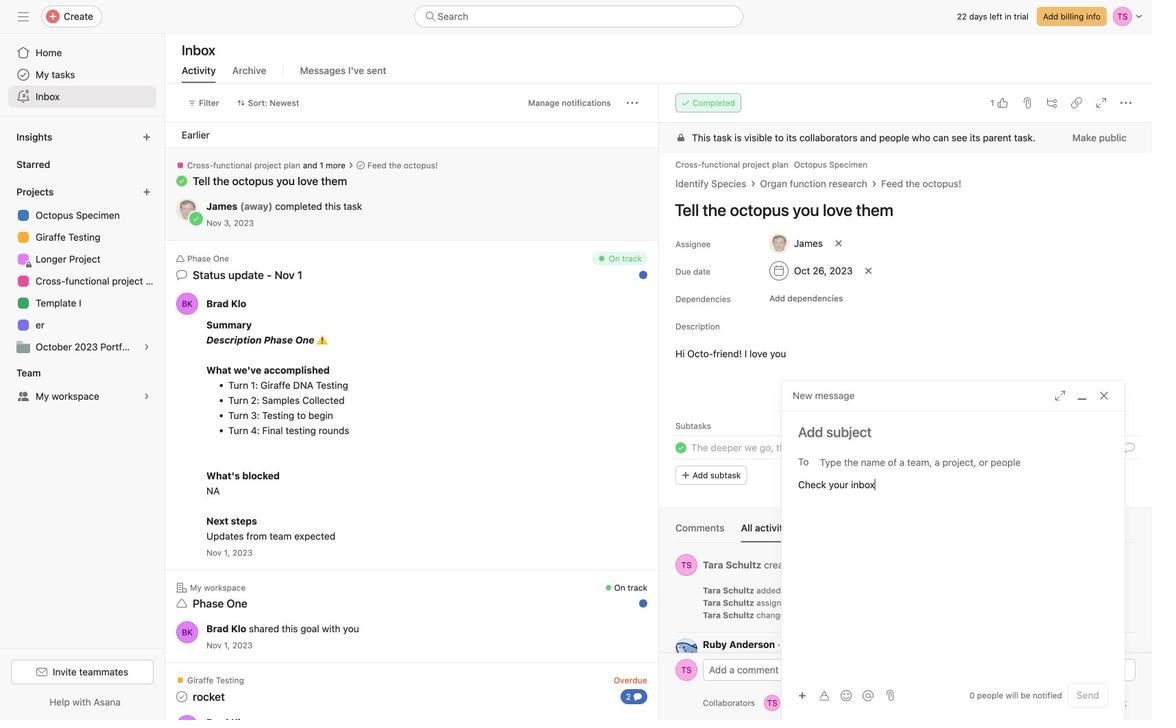 Task type: vqa. For each thing, say whether or not it's contained in the screenshot.
Mark complete checkbox
no



Task type: locate. For each thing, give the bounding box(es) containing it.
see details, my workspace image
[[143, 392, 151, 401]]

more actions image
[[627, 97, 638, 108], [588, 256, 599, 267]]

Task Name text field
[[666, 194, 1136, 226]]

open user profile image
[[176, 293, 198, 315], [676, 554, 697, 576], [676, 638, 697, 660]]

1 horizontal spatial open user profile image
[[676, 659, 697, 681]]

add or remove collaborators image left insert an object icon
[[764, 695, 781, 711]]

tab list
[[676, 521, 1136, 543]]

2 vertical spatial open user profile image
[[676, 638, 697, 660]]

1 vertical spatial add to bookmarks image
[[610, 586, 621, 597]]

1 add to bookmarks image from the top
[[610, 256, 621, 267]]

Add subject text field
[[782, 422, 1125, 442]]

Type the name of a team, a project, or people text field
[[820, 454, 1101, 470]]

0 horizontal spatial open user profile image
[[176, 621, 198, 643]]

Completed checkbox
[[673, 440, 689, 456]]

new project or portfolio image
[[143, 188, 151, 196]]

completed image
[[673, 440, 689, 456]]

add or remove collaborators image left add or remove collaborators image
[[802, 695, 819, 711]]

archive notification image
[[632, 256, 643, 267], [632, 586, 643, 597]]

global element
[[0, 34, 165, 116]]

add or remove collaborators image
[[827, 699, 835, 707]]

dialog
[[782, 381, 1125, 720]]

1 add or remove collaborators image from the left
[[764, 695, 781, 711]]

list box
[[414, 5, 743, 27]]

add subtask image
[[1047, 97, 1057, 108]]

attachments: add a file to this task, tell the octopus you love them image
[[1022, 97, 1033, 108]]

insert an object image
[[798, 692, 806, 700]]

remove assignee image
[[835, 239, 843, 248]]

1 horizontal spatial add or remove collaborators image
[[802, 695, 819, 711]]

1 archive notification image from the top
[[632, 256, 643, 267]]

1 horizontal spatial more actions image
[[627, 97, 638, 108]]

0 vertical spatial archive notification image
[[632, 256, 643, 267]]

open user profile image
[[176, 621, 198, 643], [676, 659, 697, 681]]

1 vertical spatial more actions image
[[588, 256, 599, 267]]

0 vertical spatial more actions image
[[627, 97, 638, 108]]

2 archive notification image from the top
[[632, 586, 643, 597]]

clear due date image
[[864, 267, 873, 275]]

1 vertical spatial archive notification image
[[632, 586, 643, 597]]

Task Name text field
[[691, 440, 874, 455]]

add or remove collaborators image
[[764, 695, 781, 711], [802, 695, 819, 711]]

main content
[[659, 123, 1152, 718]]

list item
[[659, 435, 1152, 460]]

0 vertical spatial add to bookmarks image
[[610, 256, 621, 267]]

archive notifications image
[[632, 679, 643, 690]]

more actions for this task image
[[1121, 97, 1132, 108]]

toolbar
[[793, 685, 881, 705]]

1 vertical spatial open user profile image
[[676, 659, 697, 681]]

0 horizontal spatial more actions image
[[588, 256, 599, 267]]

add to bookmarks image
[[610, 256, 621, 267], [610, 586, 621, 597]]

0 horizontal spatial add or remove collaborators image
[[764, 695, 781, 711]]



Task type: describe. For each thing, give the bounding box(es) containing it.
archive notification image for 2nd add to bookmarks icon
[[632, 586, 643, 597]]

tab list inside 'tell the octopus you love them' dialog
[[676, 521, 1136, 543]]

new insights image
[[143, 133, 151, 141]]

⚠️ image
[[317, 335, 328, 346]]

copy task link image
[[1071, 97, 1082, 108]]

leftcount image
[[634, 693, 642, 701]]

2 add to bookmarks image from the top
[[610, 586, 621, 597]]

expand popout to full screen image
[[1055, 390, 1066, 401]]

1 vertical spatial open user profile image
[[676, 554, 697, 576]]

close image
[[1099, 390, 1110, 401]]

0 vertical spatial open user profile image
[[176, 293, 198, 315]]

see details, october 2023 portfolio image
[[143, 343, 151, 351]]

at mention image
[[863, 690, 874, 701]]

projects element
[[0, 180, 165, 361]]

teams element
[[0, 361, 165, 410]]

archive notification image for second add to bookmarks icon from the bottom of the page
[[632, 256, 643, 267]]

status update icon image
[[176, 270, 187, 280]]

hide sidebar image
[[18, 11, 29, 22]]

add to bookmarks image
[[610, 679, 621, 690]]

minimize image
[[1077, 390, 1088, 401]]

0 vertical spatial open user profile image
[[176, 621, 198, 643]]

sort: newest image
[[237, 99, 245, 107]]

tell the octopus you love them dialog
[[659, 84, 1152, 720]]

1 like. click to like this task image
[[997, 97, 1008, 108]]

2 add or remove collaborators image from the left
[[802, 695, 819, 711]]

0 comments. click to go to subtask details and comments image
[[1124, 442, 1135, 453]]

full screen image
[[1096, 97, 1107, 108]]



